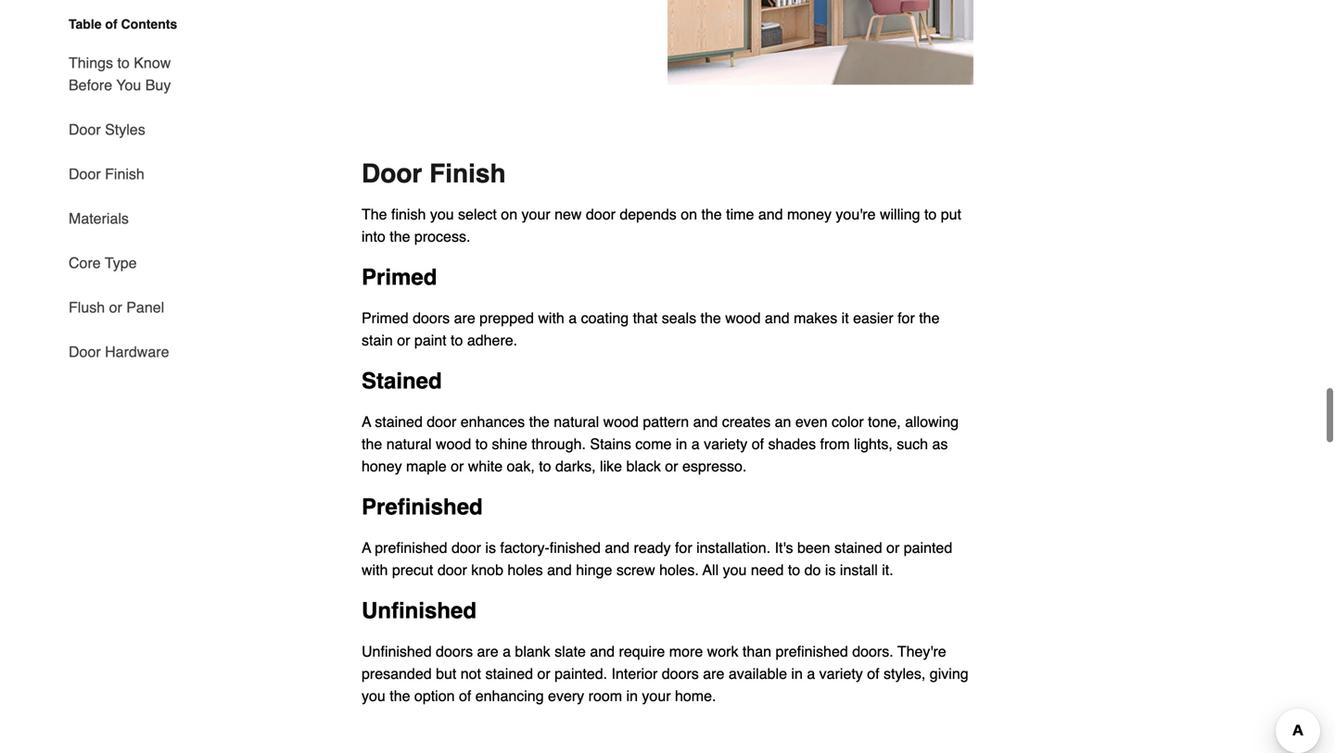 Task type: locate. For each thing, give the bounding box(es) containing it.
know
[[134, 54, 171, 71]]

or right the stain
[[397, 332, 410, 349]]

1 horizontal spatial natural
[[554, 413, 599, 431]]

pattern
[[643, 413, 689, 431]]

0 vertical spatial your
[[522, 206, 550, 223]]

1 horizontal spatial you
[[430, 206, 454, 223]]

for inside primed doors are prepped with a coating that seals the wood and makes it easier for the stain or paint to adhere.
[[898, 310, 915, 327]]

1 horizontal spatial variety
[[819, 666, 863, 683]]

available
[[729, 666, 787, 683]]

the right seals
[[700, 310, 721, 327]]

and up painted.
[[590, 643, 615, 660]]

prefinished
[[375, 539, 447, 557], [775, 643, 848, 660]]

0 horizontal spatial on
[[501, 206, 517, 223]]

0 horizontal spatial door finish
[[69, 165, 144, 183]]

stained up install
[[834, 539, 882, 557]]

variety inside unfinished doors are a blank slate and require more work than prefinished doors. they're presanded but not stained or painted. interior doors are available in a variety of styles, giving you the option of enhancing every room in your home.
[[819, 666, 863, 683]]

2 vertical spatial wood
[[436, 436, 471, 453]]

is up knob
[[485, 539, 496, 557]]

do
[[804, 562, 821, 579]]

in inside 'a stained door enhances the natural wood pattern and creates an even color tone, allowing the natural wood to shine through. stains come in a variety of shades from lights, such as honey maple or white oak, to darks, like black or espresso.'
[[676, 436, 687, 453]]

0 vertical spatial stained
[[375, 413, 423, 431]]

is
[[485, 539, 496, 557], [825, 562, 836, 579]]

door for door styles link
[[69, 121, 101, 138]]

as
[[932, 436, 948, 453]]

a inside a prefinished door is factory-finished and ready for installation. it's been stained or painted with precut door knob holes and hinge screw holes. all you need to do is install it.
[[362, 539, 371, 557]]

is right the do
[[825, 562, 836, 579]]

like
[[600, 458, 622, 475]]

and right pattern
[[693, 413, 718, 431]]

1 horizontal spatial are
[[477, 643, 498, 660]]

1 vertical spatial variety
[[819, 666, 863, 683]]

door inside the "the finish you select on your new door depends on the time and money you're willing to put into the process."
[[586, 206, 616, 223]]

you inside a prefinished door is factory-finished and ready for installation. it's been stained or painted with precut door knob holes and hinge screw holes. all you need to do is install it.
[[723, 562, 747, 579]]

for right easier
[[898, 310, 915, 327]]

table of contents element
[[54, 15, 193, 363]]

or left white
[[451, 458, 464, 475]]

1 vertical spatial stained
[[834, 539, 882, 557]]

door up the maple
[[427, 413, 456, 431]]

select
[[458, 206, 497, 223]]

1 vertical spatial primed
[[362, 310, 409, 327]]

variety
[[704, 436, 747, 453], [819, 666, 863, 683]]

door finish inside table of contents element
[[69, 165, 144, 183]]

to left put
[[924, 206, 937, 223]]

wood inside primed doors are prepped with a coating that seals the wood and makes it easier for the stain or paint to adhere.
[[725, 310, 761, 327]]

your left new
[[522, 206, 550, 223]]

your
[[522, 206, 550, 223], [642, 688, 671, 705]]

are for a
[[477, 643, 498, 660]]

unfinished down 'precut'
[[362, 598, 477, 624]]

new
[[554, 206, 582, 223]]

for inside a prefinished door is factory-finished and ready for installation. it's been stained or painted with precut door knob holes and hinge screw holes. all you need to do is install it.
[[675, 539, 692, 557]]

or
[[109, 299, 122, 316], [397, 332, 410, 349], [451, 458, 464, 475], [665, 458, 678, 475], [886, 539, 900, 557], [537, 666, 550, 683]]

a inside primed doors are prepped with a coating that seals the wood and makes it easier for the stain or paint to adhere.
[[569, 310, 577, 327]]

a inside 'a stained door enhances the natural wood pattern and creates an even color tone, allowing the natural wood to shine through. stains come in a variety of shades from lights, such as honey maple or white oak, to darks, like black or espresso.'
[[691, 436, 700, 453]]

of
[[105, 17, 117, 32], [752, 436, 764, 453], [867, 666, 879, 683], [459, 688, 471, 705]]

0 horizontal spatial in
[[626, 688, 638, 705]]

stain
[[362, 332, 393, 349]]

a for a prefinished door is factory-finished and ready for installation. it's been stained or painted with precut door knob holes and hinge screw holes. all you need to do is install it.
[[362, 539, 371, 557]]

or down blank
[[537, 666, 550, 683]]

1 vertical spatial you
[[723, 562, 747, 579]]

doors.
[[852, 643, 893, 660]]

0 vertical spatial a
[[362, 413, 371, 431]]

0 vertical spatial is
[[485, 539, 496, 557]]

you down presanded on the left bottom
[[362, 688, 385, 705]]

are up the adhere.
[[454, 310, 475, 327]]

2 horizontal spatial you
[[723, 562, 747, 579]]

to inside things to know before you buy
[[117, 54, 130, 71]]

door up materials
[[69, 165, 101, 183]]

stained inside 'a stained door enhances the natural wood pattern and creates an even color tone, allowing the natural wood to shine through. stains come in a variety of shades from lights, such as honey maple or white oak, to darks, like black or espresso.'
[[375, 413, 423, 431]]

0 vertical spatial unfinished
[[362, 598, 477, 624]]

of inside table of contents element
[[105, 17, 117, 32]]

your down interior
[[642, 688, 671, 705]]

willing
[[880, 206, 920, 223]]

primed down into
[[362, 265, 437, 290]]

of inside 'a stained door enhances the natural wood pattern and creates an even color tone, allowing the natural wood to shine through. stains come in a variety of shades from lights, such as honey maple or white oak, to darks, like black or espresso.'
[[752, 436, 764, 453]]

1 horizontal spatial finish
[[429, 159, 506, 189]]

0 vertical spatial for
[[898, 310, 915, 327]]

0 vertical spatial are
[[454, 310, 475, 327]]

with left 'precut'
[[362, 562, 388, 579]]

into
[[362, 228, 385, 245]]

1 vertical spatial wood
[[603, 413, 639, 431]]

doors for primed
[[413, 310, 450, 327]]

primed for primed
[[362, 265, 437, 290]]

0 vertical spatial in
[[676, 436, 687, 453]]

or inside unfinished doors are a blank slate and require more work than prefinished doors. they're presanded but not stained or painted. interior doors are available in a variety of styles, giving you the option of enhancing every room in your home.
[[537, 666, 550, 683]]

2 horizontal spatial are
[[703, 666, 724, 683]]

0 horizontal spatial for
[[675, 539, 692, 557]]

every
[[548, 688, 584, 705]]

a inside 'a stained door enhances the natural wood pattern and creates an even color tone, allowing the natural wood to shine through. stains come in a variety of shades from lights, such as honey maple or white oak, to darks, like black or espresso.'
[[362, 413, 371, 431]]

a left coating
[[569, 310, 577, 327]]

finished
[[550, 539, 601, 557]]

been
[[797, 539, 830, 557]]

to left the do
[[788, 562, 800, 579]]

for up 'holes.'
[[675, 539, 692, 557]]

door finish up finish
[[362, 159, 506, 189]]

need
[[751, 562, 784, 579]]

door finish
[[362, 159, 506, 189], [69, 165, 144, 183]]

interior
[[611, 666, 658, 683]]

stained inside unfinished doors are a blank slate and require more work than prefinished doors. they're presanded but not stained or painted. interior doors are available in a variety of styles, giving you the option of enhancing every room in your home.
[[485, 666, 533, 683]]

you
[[430, 206, 454, 223], [723, 562, 747, 579], [362, 688, 385, 705]]

1 vertical spatial doors
[[436, 643, 473, 660]]

blank
[[515, 643, 550, 660]]

unfinished inside unfinished doors are a blank slate and require more work than prefinished doors. they're presanded but not stained or painted. interior doors are available in a variety of styles, giving you the option of enhancing every room in your home.
[[362, 643, 432, 660]]

0 vertical spatial primed
[[362, 265, 437, 290]]

not
[[461, 666, 481, 683]]

for
[[898, 310, 915, 327], [675, 539, 692, 557]]

natural
[[554, 413, 599, 431], [386, 436, 432, 453]]

unfinished for unfinished doors are a blank slate and require more work than prefinished doors. they're presanded but not stained or painted. interior doors are available in a variety of styles, giving you the option of enhancing every room in your home.
[[362, 643, 432, 660]]

doors up but
[[436, 643, 473, 660]]

and
[[758, 206, 783, 223], [765, 310, 790, 327], [693, 413, 718, 431], [605, 539, 630, 557], [547, 562, 572, 579], [590, 643, 615, 660]]

primed doors are prepped with a coating that seals the wood and makes it easier for the stain or paint to adhere.
[[362, 310, 940, 349]]

wood up the maple
[[436, 436, 471, 453]]

styles,
[[884, 666, 926, 683]]

primed up the stain
[[362, 310, 409, 327]]

before
[[69, 76, 112, 94]]

and left makes
[[765, 310, 790, 327]]

doors up paint
[[413, 310, 450, 327]]

2 horizontal spatial wood
[[725, 310, 761, 327]]

of right table
[[105, 17, 117, 32]]

wood
[[725, 310, 761, 327], [603, 413, 639, 431], [436, 436, 471, 453]]

1 horizontal spatial stained
[[485, 666, 533, 683]]

a prefinished door is factory-finished and ready for installation. it's been stained or painted with precut door knob holes and hinge screw holes. all you need to do is install it.
[[362, 539, 952, 579]]

finish up select
[[429, 159, 506, 189]]

2 unfinished from the top
[[362, 643, 432, 660]]

of down not
[[459, 688, 471, 705]]

0 horizontal spatial stained
[[375, 413, 423, 431]]

doors inside primed doors are prepped with a coating that seals the wood and makes it easier for the stain or paint to adhere.
[[413, 310, 450, 327]]

door right new
[[586, 206, 616, 223]]

0 horizontal spatial your
[[522, 206, 550, 223]]

0 horizontal spatial with
[[362, 562, 388, 579]]

door finish link
[[69, 152, 144, 197]]

doors
[[413, 310, 450, 327], [436, 643, 473, 660], [662, 666, 699, 683]]

on right select
[[501, 206, 517, 223]]

2 primed from the top
[[362, 310, 409, 327]]

0 horizontal spatial prefinished
[[375, 539, 447, 557]]

1 on from the left
[[501, 206, 517, 223]]

1 horizontal spatial for
[[898, 310, 915, 327]]

paint
[[414, 332, 446, 349]]

a down prefinished
[[362, 539, 371, 557]]

black
[[626, 458, 661, 475]]

or right flush
[[109, 299, 122, 316]]

2 vertical spatial stained
[[485, 666, 533, 683]]

1 primed from the top
[[362, 265, 437, 290]]

finish down styles
[[105, 165, 144, 183]]

shades
[[768, 436, 816, 453]]

and right time
[[758, 206, 783, 223]]

wood right seals
[[725, 310, 761, 327]]

door up knob
[[451, 539, 481, 557]]

in
[[676, 436, 687, 453], [791, 666, 803, 683], [626, 688, 638, 705]]

1 horizontal spatial is
[[825, 562, 836, 579]]

more
[[669, 643, 703, 660]]

the down finish
[[390, 228, 410, 245]]

1 horizontal spatial in
[[676, 436, 687, 453]]

variety down doors.
[[819, 666, 863, 683]]

0 horizontal spatial natural
[[386, 436, 432, 453]]

a stained door enhances the natural wood pattern and creates an even color tone, allowing the natural wood to shine through. stains come in a variety of shades from lights, such as honey maple or white oak, to darks, like black or espresso.
[[362, 413, 959, 475]]

of down the creates
[[752, 436, 764, 453]]

your inside unfinished doors are a blank slate and require more work than prefinished doors. they're presanded but not stained or painted. interior doors are available in a variety of styles, giving you the option of enhancing every room in your home.
[[642, 688, 671, 705]]

in down interior
[[626, 688, 638, 705]]

2 vertical spatial are
[[703, 666, 724, 683]]

option
[[414, 688, 455, 705]]

to right paint
[[451, 332, 463, 349]]

door finish down door styles link
[[69, 165, 144, 183]]

a up espresso. at bottom right
[[691, 436, 700, 453]]

on right depends at top
[[681, 206, 697, 223]]

painted
[[904, 539, 952, 557]]

door
[[586, 206, 616, 223], [427, 413, 456, 431], [451, 539, 481, 557], [437, 562, 467, 579]]

1 vertical spatial your
[[642, 688, 671, 705]]

1 a from the top
[[362, 413, 371, 431]]

with
[[538, 310, 564, 327], [362, 562, 388, 579]]

they're
[[897, 643, 946, 660]]

primed for primed doors are prepped with a coating that seals the wood and makes it easier for the stain or paint to adhere.
[[362, 310, 409, 327]]

ready
[[634, 539, 671, 557]]

1 vertical spatial is
[[825, 562, 836, 579]]

0 horizontal spatial you
[[362, 688, 385, 705]]

the
[[362, 206, 387, 223]]

are
[[454, 310, 475, 327], [477, 643, 498, 660], [703, 666, 724, 683]]

1 vertical spatial for
[[675, 539, 692, 557]]

or inside a prefinished door is factory-finished and ready for installation. it's been stained or painted with precut door knob holes and hinge screw holes. all you need to do is install it.
[[886, 539, 900, 557]]

1 horizontal spatial prefinished
[[775, 643, 848, 660]]

natural up the through.
[[554, 413, 599, 431]]

variety up espresso. at bottom right
[[704, 436, 747, 453]]

0 vertical spatial prefinished
[[375, 539, 447, 557]]

unfinished
[[362, 598, 477, 624], [362, 643, 432, 660]]

with right prepped
[[538, 310, 564, 327]]

in right the available
[[791, 666, 803, 683]]

wood up stains
[[603, 413, 639, 431]]

1 horizontal spatial your
[[642, 688, 671, 705]]

but
[[436, 666, 456, 683]]

1 vertical spatial with
[[362, 562, 388, 579]]

even
[[795, 413, 828, 431]]

1 vertical spatial a
[[362, 539, 371, 557]]

0 horizontal spatial variety
[[704, 436, 747, 453]]

in down pattern
[[676, 436, 687, 453]]

2 vertical spatial doors
[[662, 666, 699, 683]]

a up honey
[[362, 413, 371, 431]]

2 vertical spatial you
[[362, 688, 385, 705]]

1 horizontal spatial on
[[681, 206, 697, 223]]

are down work
[[703, 666, 724, 683]]

0 horizontal spatial wood
[[436, 436, 471, 453]]

are inside primed doors are prepped with a coating that seals the wood and makes it easier for the stain or paint to adhere.
[[454, 310, 475, 327]]

of down doors.
[[867, 666, 879, 683]]

you up 'process.'
[[430, 206, 454, 223]]

0 vertical spatial variety
[[704, 436, 747, 453]]

stained down stained
[[375, 413, 423, 431]]

are for prepped
[[454, 310, 475, 327]]

an
[[775, 413, 791, 431]]

stained up the enhancing on the bottom of the page
[[485, 666, 533, 683]]

core
[[69, 254, 101, 272]]

and inside unfinished doors are a blank slate and require more work than prefinished doors. they're presanded but not stained or painted. interior doors are available in a variety of styles, giving you the option of enhancing every room in your home.
[[590, 643, 615, 660]]

unfinished up presanded on the left bottom
[[362, 643, 432, 660]]

a left blank
[[503, 643, 511, 660]]

enhances
[[461, 413, 525, 431]]

things
[[69, 54, 113, 71]]

oak,
[[507, 458, 535, 475]]

process.
[[414, 228, 470, 245]]

1 unfinished from the top
[[362, 598, 477, 624]]

from
[[820, 436, 850, 453]]

prefinished right than
[[775, 643, 848, 660]]

2 horizontal spatial stained
[[834, 539, 882, 557]]

put
[[941, 206, 961, 223]]

finish
[[429, 159, 506, 189], [105, 165, 144, 183]]

1 vertical spatial prefinished
[[775, 643, 848, 660]]

0 vertical spatial with
[[538, 310, 564, 327]]

adhere.
[[467, 332, 517, 349]]

1 vertical spatial in
[[791, 666, 803, 683]]

prefinished up 'precut'
[[375, 539, 447, 557]]

0 vertical spatial wood
[[725, 310, 761, 327]]

1 vertical spatial are
[[477, 643, 498, 660]]

to inside the "the finish you select on your new door depends on the time and money you're willing to put into the process."
[[924, 206, 937, 223]]

0 horizontal spatial finish
[[105, 165, 144, 183]]

2 a from the top
[[362, 539, 371, 557]]

natural up the maple
[[386, 436, 432, 453]]

slate
[[555, 643, 586, 660]]

flush or panel
[[69, 299, 164, 316]]

door down flush
[[69, 343, 101, 361]]

doors down the more
[[662, 666, 699, 683]]

you down installation.
[[723, 562, 747, 579]]

door left styles
[[69, 121, 101, 138]]

finish inside table of contents element
[[105, 165, 144, 183]]

1 vertical spatial unfinished
[[362, 643, 432, 660]]

0 vertical spatial you
[[430, 206, 454, 223]]

seals
[[662, 310, 696, 327]]

the down presanded on the left bottom
[[390, 688, 410, 705]]

to up you
[[117, 54, 130, 71]]

are up not
[[477, 643, 498, 660]]

0 horizontal spatial are
[[454, 310, 475, 327]]

prepped
[[479, 310, 534, 327]]

door
[[69, 121, 101, 138], [362, 159, 422, 189], [69, 165, 101, 183], [69, 343, 101, 361]]

0 vertical spatial doors
[[413, 310, 450, 327]]

coating
[[581, 310, 629, 327]]

tone,
[[868, 413, 901, 431]]

it's
[[775, 539, 793, 557]]

1 horizontal spatial with
[[538, 310, 564, 327]]

or up it.
[[886, 539, 900, 557]]

primed inside primed doors are prepped with a coating that seals the wood and makes it easier for the stain or paint to adhere.
[[362, 310, 409, 327]]



Task type: vqa. For each thing, say whether or not it's contained in the screenshot.
to within the things to know before you buy
yes



Task type: describe. For each thing, give the bounding box(es) containing it.
door hardware link
[[69, 330, 169, 363]]

the finish you select on your new door depends on the time and money you're willing to put into the process.
[[362, 206, 961, 245]]

0 vertical spatial natural
[[554, 413, 599, 431]]

prefinished inside unfinished doors are a blank slate and require more work than prefinished doors. they're presanded but not stained or painted. interior doors are available in a variety of styles, giving you the option of enhancing every room in your home.
[[775, 643, 848, 660]]

prefinished
[[362, 494, 483, 520]]

install
[[840, 562, 878, 579]]

it.
[[882, 562, 893, 579]]

door styles link
[[69, 108, 145, 152]]

through.
[[531, 436, 586, 453]]

core type link
[[69, 241, 137, 286]]

the up the through.
[[529, 413, 550, 431]]

stained inside a prefinished door is factory-finished and ready for installation. it's been stained or painted with precut door knob holes and hinge screw holes. all you need to do is install it.
[[834, 539, 882, 557]]

that
[[633, 310, 658, 327]]

door inside 'a stained door enhances the natural wood pattern and creates an even color tone, allowing the natural wood to shine through. stains come in a variety of shades from lights, such as honey maple or white oak, to darks, like black or espresso.'
[[427, 413, 456, 431]]

flush or panel link
[[69, 286, 164, 330]]

things to know before you buy link
[[69, 41, 193, 108]]

door for door hardware link
[[69, 343, 101, 361]]

the inside unfinished doors are a blank slate and require more work than prefinished doors. they're presanded but not stained or painted. interior doors are available in a variety of styles, giving you the option of enhancing every room in your home.
[[390, 688, 410, 705]]

the left time
[[701, 206, 722, 223]]

core type
[[69, 254, 137, 272]]

home.
[[675, 688, 716, 705]]

makes
[[794, 310, 837, 327]]

maple
[[406, 458, 446, 475]]

type
[[105, 254, 137, 272]]

0 horizontal spatial is
[[485, 539, 496, 557]]

door left knob
[[437, 562, 467, 579]]

doors for unfinished
[[436, 643, 473, 660]]

door styles
[[69, 121, 145, 138]]

than
[[742, 643, 771, 660]]

creates
[[722, 413, 771, 431]]

time
[[726, 206, 754, 223]]

materials link
[[69, 197, 129, 241]]

you inside unfinished doors are a blank slate and require more work than prefinished doors. they're presanded but not stained or painted. interior doors are available in a variety of styles, giving you the option of enhancing every room in your home.
[[362, 688, 385, 705]]

contents
[[121, 17, 177, 32]]

panel
[[126, 299, 164, 316]]

things to know before you buy
[[69, 54, 171, 94]]

the right easier
[[919, 310, 940, 327]]

come
[[635, 436, 672, 453]]

2 vertical spatial in
[[626, 688, 638, 705]]

and inside primed doors are prepped with a coating that seals the wood and makes it easier for the stain or paint to adhere.
[[765, 310, 790, 327]]

room
[[588, 688, 622, 705]]

2 on from the left
[[681, 206, 697, 223]]

darks,
[[555, 458, 596, 475]]

painted.
[[555, 666, 607, 683]]

depends
[[620, 206, 677, 223]]

precut
[[392, 562, 433, 579]]

stains
[[590, 436, 631, 453]]

unfinished doors are a blank slate and require more work than prefinished doors. they're presanded but not stained or painted. interior doors are available in a variety of styles, giving you the option of enhancing every room in your home.
[[362, 643, 968, 705]]

work
[[707, 643, 738, 660]]

to inside a prefinished door is factory-finished and ready for installation. it's been stained or painted with precut door knob holes and hinge screw holes. all you need to do is install it.
[[788, 562, 800, 579]]

styles
[[105, 121, 145, 138]]

with inside primed doors are prepped with a coating that seals the wood and makes it easier for the stain or paint to adhere.
[[538, 310, 564, 327]]

and down the "finished"
[[547, 562, 572, 579]]

table
[[69, 17, 102, 32]]

you
[[116, 76, 141, 94]]

shine
[[492, 436, 527, 453]]

and inside the "the finish you select on your new door depends on the time and money you're willing to put into the process."
[[758, 206, 783, 223]]

factory-
[[500, 539, 550, 557]]

holes
[[508, 562, 543, 579]]

and up screw
[[605, 539, 630, 557]]

door for door finish link
[[69, 165, 101, 183]]

holes.
[[659, 562, 699, 579]]

stained
[[362, 368, 442, 394]]

1 horizontal spatial door finish
[[362, 159, 506, 189]]

variety inside 'a stained door enhances the natural wood pattern and creates an even color tone, allowing the natural wood to shine through. stains come in a variety of shades from lights, such as honey maple or white oak, to darks, like black or espresso.'
[[704, 436, 747, 453]]

the up honey
[[362, 436, 382, 453]]

or right black
[[665, 458, 678, 475]]

presanded
[[362, 666, 432, 683]]

2 horizontal spatial in
[[791, 666, 803, 683]]

it
[[841, 310, 849, 327]]

buy
[[145, 76, 171, 94]]

white
[[468, 458, 503, 475]]

door hardware
[[69, 343, 169, 361]]

to right oak,
[[539, 458, 551, 475]]

to up white
[[475, 436, 488, 453]]

all
[[703, 562, 719, 579]]

or inside table of contents element
[[109, 299, 122, 316]]

a room with a cabinet, a mauve arm chair and a hidden door bookcase leading to another room. image
[[668, 0, 973, 85]]

money
[[787, 206, 832, 223]]

table of contents
[[69, 17, 177, 32]]

espresso.
[[682, 458, 747, 475]]

and inside 'a stained door enhances the natural wood pattern and creates an even color tone, allowing the natural wood to shine through. stains come in a variety of shades from lights, such as honey maple or white oak, to darks, like black or espresso.'
[[693, 413, 718, 431]]

door up finish
[[362, 159, 422, 189]]

or inside primed doors are prepped with a coating that seals the wood and makes it easier for the stain or paint to adhere.
[[397, 332, 410, 349]]

a for a stained door enhances the natural wood pattern and creates an even color tone, allowing the natural wood to shine through. stains come in a variety of shades from lights, such as honey maple or white oak, to darks, like black or espresso.
[[362, 413, 371, 431]]

you inside the "the finish you select on your new door depends on the time and money you're willing to put into the process."
[[430, 206, 454, 223]]

require
[[619, 643, 665, 660]]

prefinished inside a prefinished door is factory-finished and ready for installation. it's been stained or painted with precut door knob holes and hinge screw holes. all you need to do is install it.
[[375, 539, 447, 557]]

enhancing
[[475, 688, 544, 705]]

hardware
[[105, 343, 169, 361]]

finish
[[391, 206, 426, 223]]

1 vertical spatial natural
[[386, 436, 432, 453]]

with inside a prefinished door is factory-finished and ready for installation. it's been stained or painted with precut door knob holes and hinge screw holes. all you need to do is install it.
[[362, 562, 388, 579]]

your inside the "the finish you select on your new door depends on the time and money you're willing to put into the process."
[[522, 206, 550, 223]]

you're
[[836, 206, 876, 223]]

color
[[832, 413, 864, 431]]

allowing
[[905, 413, 959, 431]]

materials
[[69, 210, 129, 227]]

to inside primed doors are prepped with a coating that seals the wood and makes it easier for the stain or paint to adhere.
[[451, 332, 463, 349]]

easier
[[853, 310, 893, 327]]

1 horizontal spatial wood
[[603, 413, 639, 431]]

honey
[[362, 458, 402, 475]]

a right the available
[[807, 666, 815, 683]]

hinge
[[576, 562, 612, 579]]

unfinished for unfinished
[[362, 598, 477, 624]]

such
[[897, 436, 928, 453]]

knob
[[471, 562, 503, 579]]



